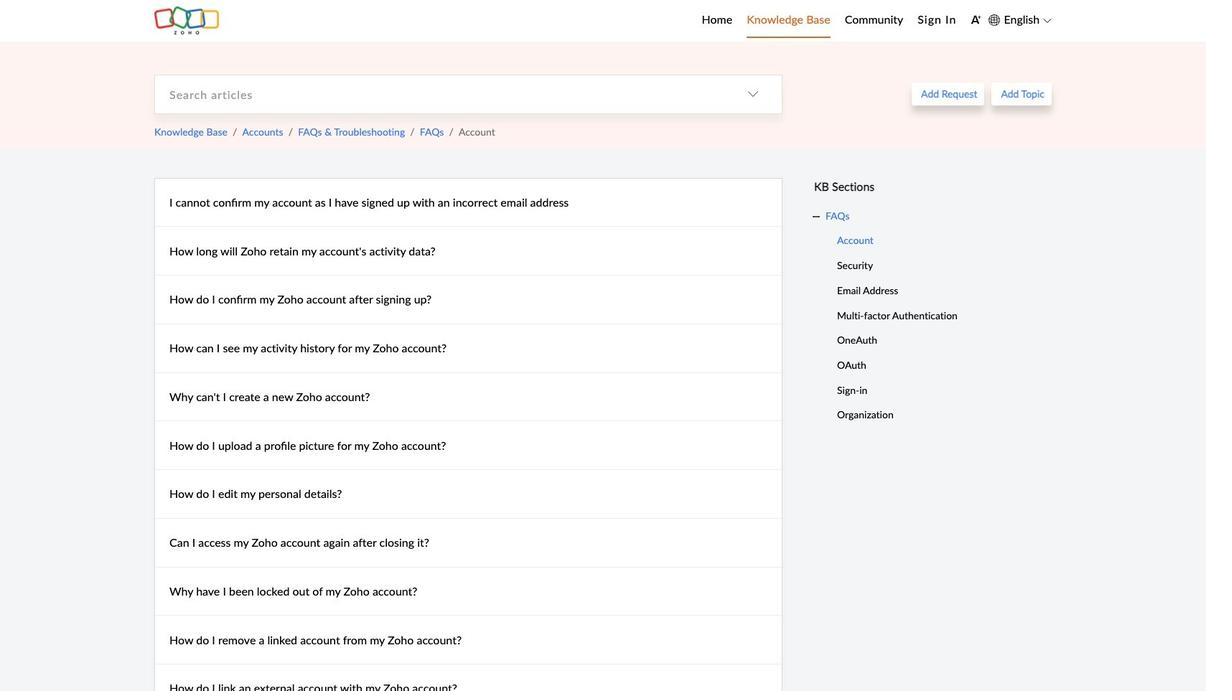 Task type: describe. For each thing, give the bounding box(es) containing it.
choose category image
[[748, 88, 759, 100]]

Search articles field
[[155, 75, 725, 113]]

choose languages element
[[989, 11, 1052, 29]]

user preference image
[[971, 14, 982, 25]]

user preference element
[[971, 10, 982, 32]]

choose category element
[[725, 75, 782, 113]]



Task type: vqa. For each thing, say whether or not it's contained in the screenshot.
User Preference element
yes



